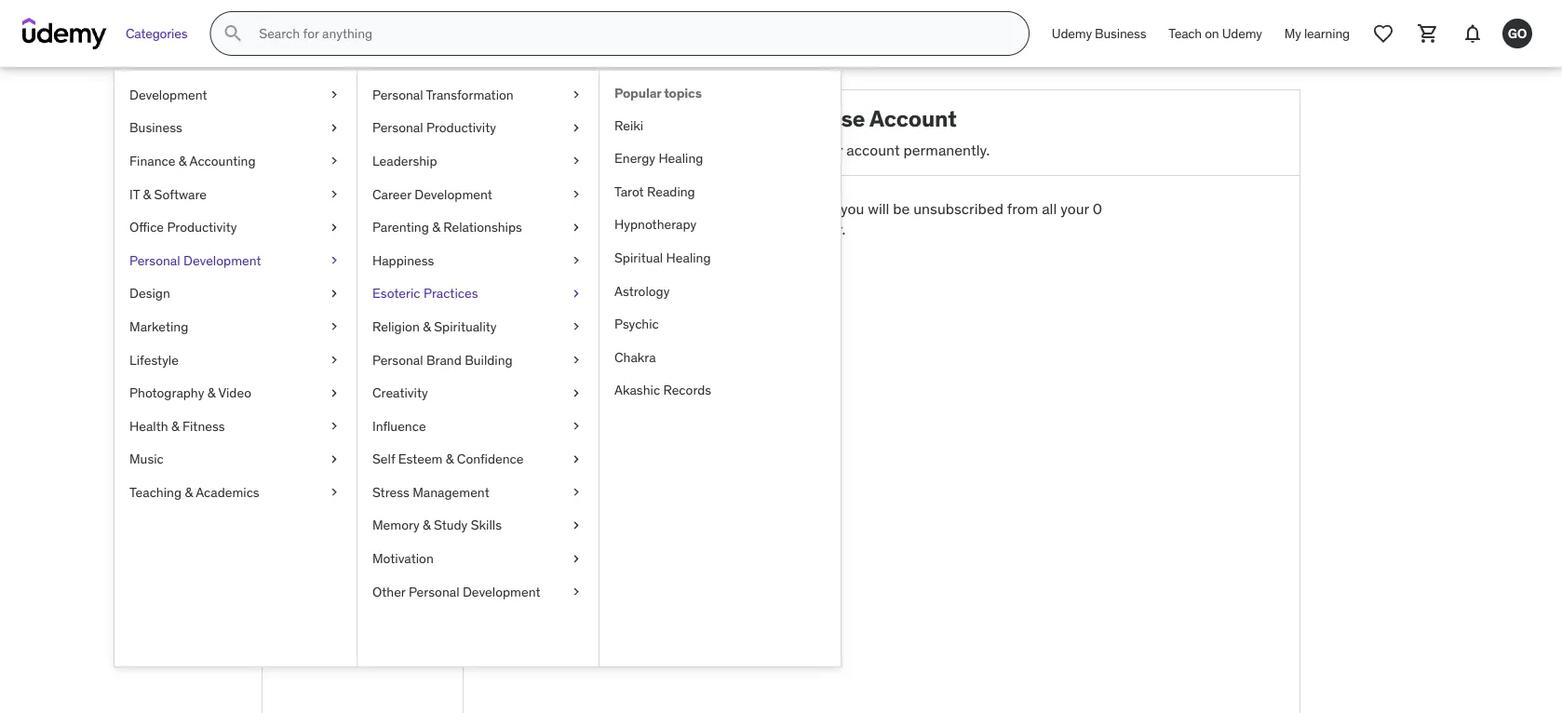 Task type: locate. For each thing, give the bounding box(es) containing it.
spiritual healing
[[615, 249, 711, 266]]

warning:
[[603, 199, 667, 218]]

teaching & academics link
[[115, 476, 357, 509]]

1 vertical spatial productivity
[[167, 219, 237, 235]]

influence link
[[358, 410, 599, 443]]

you right if
[[682, 199, 706, 218]]

0 horizontal spatial your
[[748, 199, 777, 218]]

udemy
[[1052, 25, 1092, 42], [1222, 25, 1263, 42]]

records
[[663, 382, 712, 399]]

xsmall image inside personal productivity link
[[569, 119, 584, 137]]

xsmall image inside finance & accounting "link"
[[327, 152, 342, 170]]

account inside the close account close your account permanently.
[[847, 140, 900, 159]]

close account close your account permanently.
[[773, 104, 990, 159]]

1 horizontal spatial you
[[841, 199, 865, 218]]

& down career development
[[432, 219, 440, 235]]

close
[[807, 104, 865, 132], [773, 140, 811, 159], [614, 268, 653, 287], [278, 531, 315, 550]]

& right health
[[171, 418, 179, 434]]

2 vertical spatial account
[[319, 531, 372, 550]]

0 vertical spatial go
[[1508, 25, 1527, 42]]

xsmall image inside photography & video link
[[327, 384, 342, 402]]

xsmall image for development
[[327, 86, 342, 104]]

account
[[847, 140, 900, 159], [656, 268, 712, 287], [319, 531, 372, 550]]

my learning link
[[1274, 11, 1361, 56]]

& right religion at the left
[[423, 318, 431, 335]]

clients
[[304, 503, 348, 522]]

1 horizontal spatial productivity
[[426, 119, 496, 136]]

your up the account,
[[815, 140, 843, 159]]

esoteric
[[372, 285, 421, 302]]

xsmall image inside design link
[[327, 285, 342, 303]]

development
[[129, 86, 207, 103], [415, 186, 492, 202], [183, 252, 261, 269], [463, 583, 541, 600]]

xsmall image inside personal brand building link
[[569, 351, 584, 369]]

xsmall image inside creativity link
[[569, 384, 584, 402]]

xsmall image for parenting & relationships
[[569, 218, 584, 237]]

teach on udemy link
[[1158, 11, 1274, 56]]

go right notifications icon
[[1508, 25, 1527, 42]]

xsmall image inside self esteem & confidence link
[[569, 450, 584, 469]]

0 vertical spatial business
[[1095, 25, 1147, 42]]

your inside the close account close your account permanently.
[[815, 140, 843, 159]]

healing down and
[[666, 249, 711, 266]]

xsmall image for marketing
[[327, 318, 342, 336]]

self
[[372, 451, 395, 468]]

xsmall image inside marketing link
[[327, 318, 342, 336]]

productivity
[[426, 119, 496, 136], [167, 219, 237, 235]]

0 horizontal spatial udemy
[[1052, 25, 1092, 42]]

1 udemy from the left
[[1052, 25, 1092, 42]]

will left be
[[868, 199, 890, 218]]

leadership link
[[358, 145, 599, 178]]

xsmall image for leadership
[[569, 152, 584, 170]]

xsmall image inside esoteric practices link
[[569, 285, 584, 303]]

account down "spiritual healing"
[[656, 268, 712, 287]]

psychic
[[615, 316, 659, 332]]

& right it
[[143, 186, 151, 202]]

business link
[[115, 111, 357, 145]]

personal
[[372, 86, 423, 103], [372, 119, 423, 136], [129, 252, 180, 269], [372, 351, 423, 368], [409, 583, 460, 600]]

esoteric practices link
[[358, 277, 599, 310]]

xsmall image inside "religion & spirituality" link
[[569, 318, 584, 336]]

1 horizontal spatial account
[[656, 268, 712, 287]]

xsmall image inside the development link
[[327, 86, 342, 104]]

0 vertical spatial account
[[870, 104, 957, 132]]

& for finance & accounting
[[179, 152, 187, 169]]

transformation
[[426, 86, 514, 103]]

xsmall image inside career development link
[[569, 185, 584, 203]]

0 horizontal spatial productivity
[[167, 219, 237, 235]]

business left teach at the top right of the page
[[1095, 25, 1147, 42]]

healing
[[659, 150, 703, 167], [666, 249, 711, 266]]

account for close
[[847, 140, 900, 159]]

1 horizontal spatial account
[[870, 104, 957, 132]]

creativity link
[[358, 377, 599, 410]]

1 horizontal spatial go
[[1508, 25, 1527, 42]]

0 horizontal spatial go
[[341, 142, 385, 180]]

xsmall image
[[327, 86, 342, 104], [569, 218, 584, 237], [327, 251, 342, 270], [569, 318, 584, 336], [327, 351, 342, 369], [569, 351, 584, 369], [327, 384, 342, 402], [569, 417, 584, 435], [327, 483, 342, 502]]

reading
[[647, 183, 695, 200]]

& inside "link"
[[179, 152, 187, 169]]

0 horizontal spatial account
[[278, 361, 333, 380]]

1 horizontal spatial business
[[1095, 25, 1147, 42]]

xsmall image inside lifestyle link
[[327, 351, 342, 369]]

xsmall image for personal productivity
[[569, 119, 584, 137]]

xsmall image inside it & software link
[[327, 185, 342, 203]]

0 horizontal spatial will
[[690, 220, 712, 239]]

xsmall image for office productivity
[[327, 218, 342, 237]]

account up permanently.
[[870, 104, 957, 132]]

xsmall image inside other personal development 'link'
[[569, 583, 584, 601]]

xsmall image for music
[[327, 450, 342, 469]]

xsmall image inside health & fitness link
[[327, 417, 342, 435]]

management
[[413, 484, 490, 501]]

spiritual
[[615, 249, 663, 266]]

development down office productivity link
[[183, 252, 261, 269]]

productivity down transformation
[[426, 119, 496, 136]]

1 vertical spatial go
[[341, 142, 385, 180]]

other personal development link
[[358, 575, 599, 609]]

& for religion & spirituality
[[423, 318, 431, 335]]

xsmall image inside memory & study skills link
[[569, 517, 584, 535]]

xsmall image inside personal transformation link
[[569, 86, 584, 104]]

lose
[[716, 220, 743, 239]]

close account
[[614, 268, 712, 287]]

go up the career
[[341, 142, 385, 180]]

0 vertical spatial will
[[868, 199, 890, 218]]

your up access
[[748, 199, 777, 218]]

xsmall image inside parenting & relationships link
[[569, 218, 584, 237]]

xsmall image inside leadership link
[[569, 152, 584, 170]]

healing up the reading
[[659, 150, 703, 167]]

profile
[[357, 276, 399, 295]]

& left 'study'
[[423, 517, 431, 534]]

0 vertical spatial healing
[[659, 150, 703, 167]]

0 vertical spatial productivity
[[426, 119, 496, 136]]

your left 0
[[1061, 199, 1089, 218]]

xsmall image inside music link
[[327, 450, 342, 469]]

1 horizontal spatial your
[[815, 140, 843, 159]]

& left video
[[207, 384, 215, 401]]

1 horizontal spatial udemy
[[1222, 25, 1263, 42]]

categories button
[[115, 11, 199, 56]]

personal down religion at the left
[[372, 351, 423, 368]]

xsmall image for religion & spirituality
[[569, 318, 584, 336]]

account
[[870, 104, 957, 132], [278, 361, 333, 380]]

close inside notifications api clients close account
[[278, 531, 315, 550]]

chakra
[[615, 349, 656, 365]]

productivity up "personal development" in the top of the page
[[167, 219, 237, 235]]

0
[[1093, 199, 1103, 218]]

marketing link
[[115, 310, 357, 343]]

api clients link
[[263, 499, 463, 527]]

video
[[218, 384, 251, 401]]

xsmall image inside happiness link
[[569, 251, 584, 270]]

access
[[747, 220, 792, 239]]

xsmall image inside influence link
[[569, 417, 584, 435]]

health
[[129, 418, 168, 434]]

stress
[[372, 484, 410, 501]]

personal up the leadership
[[372, 119, 423, 136]]

personal productivity link
[[358, 111, 599, 145]]

account down the api clients link
[[319, 531, 372, 550]]

xsmall image for influence
[[569, 417, 584, 435]]

finance & accounting
[[129, 152, 256, 169]]

view public profile link
[[263, 272, 463, 300]]

tarot reading link
[[600, 175, 841, 208]]

personal for personal productivity
[[372, 119, 423, 136]]

1 vertical spatial will
[[690, 220, 712, 239]]

xsmall image inside teaching & academics link
[[327, 483, 342, 502]]

development down motivation link
[[463, 583, 541, 600]]

personal brand building link
[[358, 343, 599, 377]]

parenting & relationships link
[[358, 211, 599, 244]]

1 vertical spatial account
[[278, 361, 333, 380]]

xsmall image inside office productivity link
[[327, 218, 342, 237]]

& right esteem
[[446, 451, 454, 468]]

will right and
[[690, 220, 712, 239]]

energy healing
[[615, 150, 703, 167]]

2 horizontal spatial account
[[847, 140, 900, 159]]

on
[[1205, 25, 1219, 42]]

account up be
[[847, 140, 900, 159]]

my learning
[[1285, 25, 1350, 42]]

& right teaching
[[185, 484, 193, 501]]

1 vertical spatial healing
[[666, 249, 711, 266]]

&
[[179, 152, 187, 169], [143, 186, 151, 202], [432, 219, 440, 235], [423, 318, 431, 335], [207, 384, 215, 401], [171, 418, 179, 434], [446, 451, 454, 468], [185, 484, 193, 501], [423, 517, 431, 534]]

if
[[670, 199, 679, 218]]

topics
[[664, 85, 702, 102]]

your for account
[[815, 140, 843, 159]]

xsmall image inside stress management link
[[569, 483, 584, 502]]

xsmall image inside "business" link
[[327, 119, 342, 137]]

health & fitness link
[[115, 410, 357, 443]]

popular topics
[[615, 85, 702, 102]]

0 horizontal spatial you
[[682, 199, 706, 218]]

software
[[154, 186, 207, 202]]

account up the subscriptions on the left bottom of the page
[[278, 361, 333, 380]]

personal development
[[129, 252, 261, 269]]

0 horizontal spatial account
[[319, 531, 372, 550]]

0 vertical spatial account
[[847, 140, 900, 159]]

my
[[1285, 25, 1302, 42]]

development down categories "dropdown button"
[[129, 86, 207, 103]]

xsmall image for it & software
[[327, 185, 342, 203]]

0 horizontal spatial business
[[129, 119, 182, 136]]

categories
[[126, 25, 187, 42]]

your
[[815, 140, 843, 159], [748, 199, 777, 218], [1061, 199, 1089, 218]]

personal up design at the top left of page
[[129, 252, 180, 269]]

xsmall image inside the personal development link
[[327, 251, 342, 270]]

xsmall image
[[569, 86, 584, 104], [327, 119, 342, 137], [569, 119, 584, 137], [327, 152, 342, 170], [569, 152, 584, 170], [327, 185, 342, 203], [569, 185, 584, 203], [327, 218, 342, 237], [569, 251, 584, 270], [327, 285, 342, 303], [569, 285, 584, 303], [327, 318, 342, 336], [569, 384, 584, 402], [327, 417, 342, 435], [327, 450, 342, 469], [569, 450, 584, 469], [569, 483, 584, 502], [569, 517, 584, 535], [569, 550, 584, 568], [569, 583, 584, 601]]

xsmall image for business
[[327, 119, 342, 137]]

esteem
[[398, 451, 443, 468]]

akashic records link
[[600, 374, 841, 407]]

personal up personal productivity
[[372, 86, 423, 103]]

xsmall image for personal development
[[327, 251, 342, 270]]

study
[[434, 517, 468, 534]]

esoteric practices element
[[599, 71, 841, 667]]

& right "finance"
[[179, 152, 187, 169]]

will
[[868, 199, 890, 218], [690, 220, 712, 239]]

go
[[1508, 25, 1527, 42], [341, 142, 385, 180]]

account inside notifications api clients close account
[[319, 531, 372, 550]]

you up forever.
[[841, 199, 865, 218]]

1 vertical spatial account
[[656, 268, 712, 287]]

business up "finance"
[[129, 119, 182, 136]]

personal right other
[[409, 583, 460, 600]]

xsmall image inside motivation link
[[569, 550, 584, 568]]

permanently.
[[904, 140, 990, 159]]

career development
[[372, 186, 492, 202]]

gary
[[317, 231, 349, 250]]



Task type: describe. For each thing, give the bounding box(es) containing it.
orlando
[[352, 231, 408, 250]]

payment methods link
[[263, 414, 463, 442]]

productivity for personal productivity
[[426, 119, 496, 136]]

teaching & academics
[[129, 484, 260, 501]]

1 horizontal spatial will
[[868, 199, 890, 218]]

photography & video
[[129, 384, 251, 401]]

chakra link
[[600, 341, 841, 374]]

forever.
[[796, 220, 846, 239]]

account,
[[780, 199, 837, 218]]

xsmall image for health & fitness
[[327, 417, 342, 435]]

personal productivity
[[372, 119, 496, 136]]

personal transformation
[[372, 86, 514, 103]]

xsmall image for creativity
[[569, 384, 584, 402]]

your for you
[[748, 199, 777, 218]]

office productivity
[[129, 219, 237, 235]]

personal for personal transformation
[[372, 86, 423, 103]]

submit search image
[[222, 22, 244, 45]]

security
[[336, 361, 391, 380]]

xsmall image for esoteric practices
[[569, 285, 584, 303]]

xsmall image for teaching & academics
[[327, 483, 342, 502]]

other personal development
[[372, 583, 541, 600]]

building
[[465, 351, 513, 368]]

udemy image
[[22, 18, 107, 49]]

brand
[[426, 351, 462, 368]]

reiki
[[615, 117, 644, 133]]

productivity for office productivity
[[167, 219, 237, 235]]

xsmall image for design
[[327, 285, 342, 303]]

music
[[129, 451, 164, 468]]

1 vertical spatial business
[[129, 119, 182, 136]]

relationships
[[443, 219, 522, 235]]

& for it & software
[[143, 186, 151, 202]]

it & software
[[129, 186, 207, 202]]

close account link
[[263, 527, 463, 555]]

marketing
[[129, 318, 188, 335]]

healing for spiritual healing
[[666, 249, 711, 266]]

hypnotherapy link
[[600, 208, 841, 241]]

shopping cart with 0 items image
[[1417, 22, 1440, 45]]

memory & study skills
[[372, 517, 502, 534]]

& for parenting & relationships
[[432, 219, 440, 235]]

tarot reading
[[615, 183, 695, 200]]

stress management link
[[358, 476, 599, 509]]

office
[[129, 219, 164, 235]]

parenting & relationships
[[372, 219, 522, 235]]

self esteem & confidence link
[[358, 443, 599, 476]]

& for photography & video
[[207, 384, 215, 401]]

psychic link
[[600, 308, 841, 341]]

& for memory & study skills
[[423, 517, 431, 534]]

account for notifications
[[319, 531, 372, 550]]

teach
[[1169, 25, 1202, 42]]

and
[[662, 220, 687, 239]]

healing for energy healing
[[659, 150, 703, 167]]

Search for anything text field
[[255, 18, 1007, 49]]

spiritual healing link
[[600, 241, 841, 274]]

courses,
[[603, 220, 658, 239]]

happiness link
[[358, 244, 599, 277]]

energy
[[615, 150, 656, 167]]

wishlist image
[[1373, 22, 1395, 45]]

career development link
[[358, 178, 599, 211]]

finance
[[129, 152, 175, 169]]

xsmall image for personal brand building
[[569, 351, 584, 369]]

notifications
[[278, 474, 362, 494]]

development up parenting & relationships
[[415, 186, 492, 202]]

account security link
[[263, 357, 463, 385]]

xsmall image for self esteem & confidence
[[569, 450, 584, 469]]

account security subscriptions payment methods
[[278, 361, 398, 437]]

2 horizontal spatial your
[[1061, 199, 1089, 218]]

account inside button
[[656, 268, 712, 287]]

xsmall image for memory & study skills
[[569, 517, 584, 535]]

& for health & fitness
[[171, 418, 179, 434]]

xsmall image for motivation
[[569, 550, 584, 568]]

personal inside 'link'
[[409, 583, 460, 600]]

2 you from the left
[[841, 199, 865, 218]]

design link
[[115, 277, 357, 310]]

xsmall image for lifestyle
[[327, 351, 342, 369]]

account inside the close account close your account permanently.
[[870, 104, 957, 132]]

fitness
[[182, 418, 225, 434]]

personal brand building
[[372, 351, 513, 368]]

public
[[313, 276, 353, 295]]

gary orlando
[[317, 231, 408, 250]]

all
[[1042, 199, 1057, 218]]

academics
[[196, 484, 260, 501]]

personal for personal development
[[129, 252, 180, 269]]

xsmall image for career development
[[569, 185, 584, 203]]

methods
[[340, 418, 398, 437]]

photography & video link
[[115, 377, 357, 410]]

subscriptions
[[278, 390, 369, 409]]

health & fitness
[[129, 418, 225, 434]]

development inside 'link'
[[463, 583, 541, 600]]

subscriptions link
[[263, 385, 463, 414]]

go link
[[1496, 11, 1540, 56]]

& for teaching & academics
[[185, 484, 193, 501]]

api
[[278, 503, 301, 522]]

unsubscribed
[[914, 199, 1004, 218]]

hypnotherapy
[[615, 216, 697, 233]]

skills
[[471, 517, 502, 534]]

personal for personal brand building
[[372, 351, 423, 368]]

account inside account security subscriptions payment methods
[[278, 361, 333, 380]]

xsmall image for happiness
[[569, 251, 584, 270]]

xsmall image for personal transformation
[[569, 86, 584, 104]]

notifications api clients close account
[[278, 474, 372, 550]]

1 you from the left
[[682, 199, 706, 218]]

self esteem & confidence
[[372, 451, 524, 468]]

religion
[[372, 318, 420, 335]]

close inside close account button
[[614, 268, 653, 287]]

popular
[[615, 85, 661, 102]]

from
[[1007, 199, 1039, 218]]

notifications link
[[263, 470, 463, 499]]

happiness
[[372, 252, 434, 269]]

tarot
[[615, 183, 644, 200]]

career
[[372, 186, 411, 202]]

memory & study skills link
[[358, 509, 599, 542]]

teaching
[[129, 484, 182, 501]]

notifications image
[[1462, 22, 1484, 45]]

xsmall image for photography & video
[[327, 384, 342, 402]]

development link
[[115, 78, 357, 111]]

astrology link
[[600, 274, 841, 308]]

music link
[[115, 443, 357, 476]]

religion & spirituality link
[[358, 310, 599, 343]]

2 udemy from the left
[[1222, 25, 1263, 42]]

xsmall image for stress management
[[569, 483, 584, 502]]

lifestyle link
[[115, 343, 357, 377]]

creativity
[[372, 384, 428, 401]]

if you close your account, you will be unsubscribed from all your 0 courses, and will lose access forever.
[[603, 199, 1103, 239]]

motivation link
[[358, 542, 599, 575]]

xsmall image for finance & accounting
[[327, 152, 342, 170]]

leadership
[[372, 152, 437, 169]]

xsmall image for other personal development
[[569, 583, 584, 601]]

udemy business link
[[1041, 11, 1158, 56]]

close account button
[[603, 255, 723, 300]]



Task type: vqa. For each thing, say whether or not it's contained in the screenshot.
xsmall image inside INFLUENCE LINK
yes



